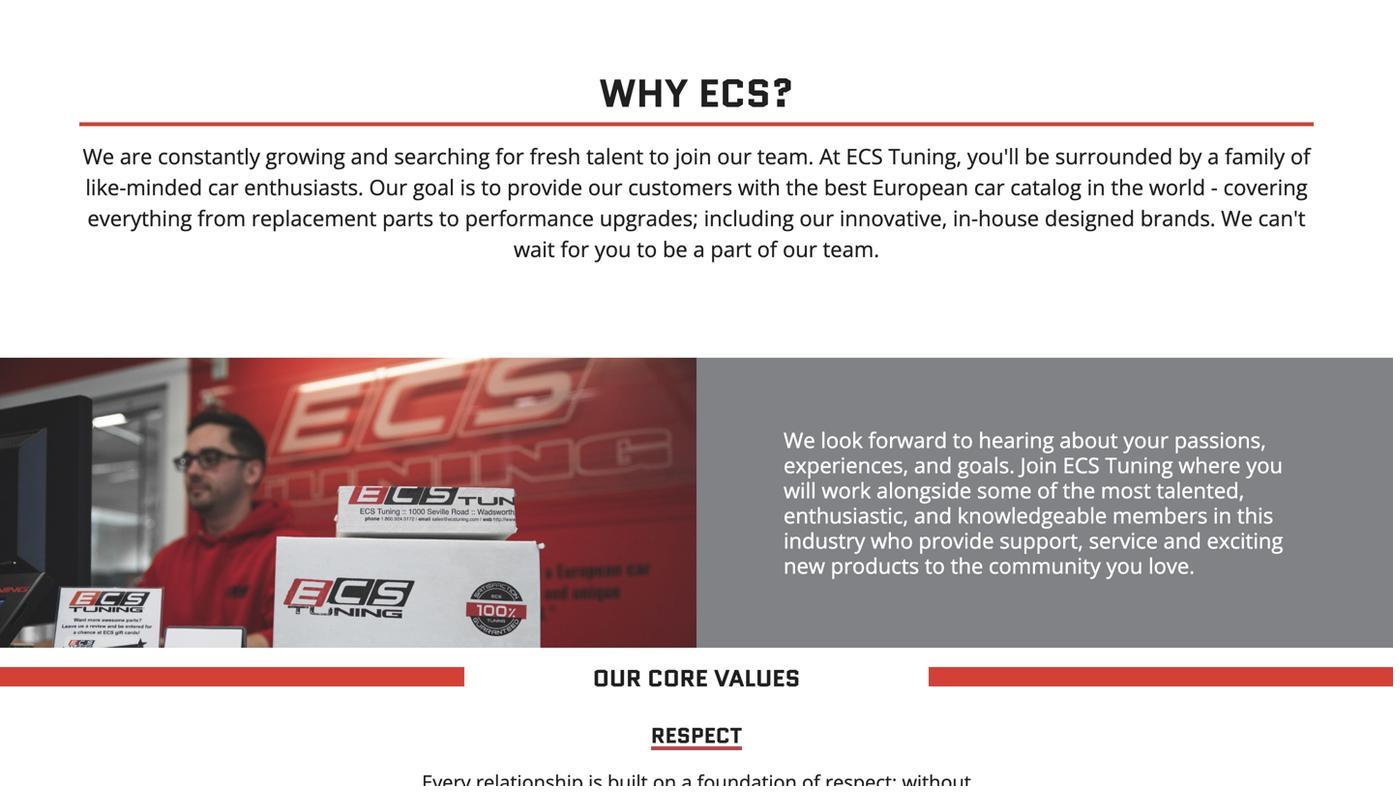 Task type: vqa. For each thing, say whether or not it's contained in the screenshot.
the rightmost "in"
yes



Task type: locate. For each thing, give the bounding box(es) containing it.
we left look
[[784, 426, 816, 455]]

0 horizontal spatial be
[[663, 235, 688, 264]]

1 horizontal spatial team.
[[823, 235, 880, 264]]

your
[[1124, 426, 1169, 455]]

covering
[[1224, 173, 1308, 202]]

provide down fresh
[[507, 173, 583, 202]]

part
[[711, 235, 752, 264]]

2 horizontal spatial of
[[1291, 142, 1311, 171]]

0 horizontal spatial provide
[[507, 173, 583, 202]]

hearing
[[979, 426, 1055, 455]]

can't
[[1259, 204, 1306, 233]]

members
[[1113, 501, 1208, 530]]

1 vertical spatial team.
[[823, 235, 880, 264]]

alongside
[[877, 476, 972, 505]]

1 horizontal spatial in
[[1214, 501, 1232, 530]]

in
[[1088, 173, 1106, 202], [1214, 501, 1232, 530]]

0 vertical spatial we
[[83, 142, 114, 171]]

provide down alongside
[[919, 527, 995, 556]]

2 vertical spatial of
[[1038, 476, 1058, 505]]

1 horizontal spatial car
[[975, 173, 1005, 202]]

be down upgrades;
[[663, 235, 688, 264]]

a right by
[[1208, 142, 1220, 171]]

we
[[83, 142, 114, 171], [1222, 204, 1253, 233], [784, 426, 816, 455]]

the right the with
[[786, 173, 819, 202]]

of right some
[[1038, 476, 1058, 505]]

in left this
[[1214, 501, 1232, 530]]

1 horizontal spatial ecs
[[1063, 451, 1100, 480]]

0 horizontal spatial for
[[496, 142, 524, 171]]

1 horizontal spatial provide
[[919, 527, 995, 556]]

in inside we are constantly growing and searching for fresh talent to join our           team. at ecs tuning, you'll be surrounded by a family of like-minded           car enthusiasts. our goal is to provide our customers with the best           european car catalog in the world - covering everything from           replacement parts to performance upgrades; including our innovative,           in-house designed brands. we can't wait for you to be a part of our           team.
[[1088, 173, 1106, 202]]

a left part
[[693, 235, 705, 264]]

1 vertical spatial provide
[[919, 527, 995, 556]]

0 vertical spatial of
[[1291, 142, 1311, 171]]

our down best
[[800, 204, 834, 233]]

0 vertical spatial you
[[595, 235, 632, 264]]

we for we look forward to hearing about your passions, experiences, and             goals. join ecs tuning where you will work alongside some of the             most talented, enthusiastic, and knowledgeable members in this industry who provide support, service and exciting new products to             the community you love.
[[784, 426, 816, 455]]

and inside we are constantly growing and searching for fresh talent to join our           team. at ecs tuning, you'll be surrounded by a family of like-minded           car enthusiasts. our goal is to provide our customers with the best           european car catalog in the world - covering everything from           replacement parts to performance upgrades; including our innovative,           in-house designed brands. we can't wait for you to be a part of our           team.
[[351, 142, 389, 171]]

ecs inside we look forward to hearing about your passions, experiences, and             goals. join ecs tuning where you will work alongside some of the             most talented, enthusiastic, and knowledgeable members in this industry who provide support, service and exciting new products to             the community you love.
[[1063, 451, 1100, 480]]

2 horizontal spatial you
[[1247, 451, 1283, 480]]

tuning
[[1106, 451, 1174, 480]]

you up this
[[1247, 451, 1283, 480]]

performance
[[465, 204, 594, 233]]

0 horizontal spatial ecs
[[846, 142, 883, 171]]

we for we are constantly growing and searching for fresh talent to join our           team. at ecs tuning, you'll be surrounded by a family of like-minded           car enthusiasts. our goal is to provide our customers with the best           european car catalog in the world - covering everything from           replacement parts to performance upgrades; including our innovative,           in-house designed brands. we can't wait for you to be a part of our           team.
[[83, 142, 114, 171]]

of
[[1291, 142, 1311, 171], [758, 235, 778, 264], [1038, 476, 1058, 505]]

products
[[831, 552, 920, 581]]

enthusiastic,
[[784, 501, 909, 530]]

-
[[1212, 173, 1218, 202]]

1 horizontal spatial you
[[1107, 552, 1143, 581]]

0 horizontal spatial of
[[758, 235, 778, 264]]

our down talent
[[588, 173, 623, 202]]

surrounded
[[1056, 142, 1173, 171]]

new
[[784, 552, 826, 581]]

of down including
[[758, 235, 778, 264]]

respect
[[651, 721, 743, 752]]

team.
[[758, 142, 814, 171], [823, 235, 880, 264]]

to left hearing at the bottom of page
[[953, 426, 974, 455]]

car
[[208, 173, 239, 202], [975, 173, 1005, 202]]

ecs right join
[[1063, 451, 1100, 480]]

0 horizontal spatial car
[[208, 173, 239, 202]]

everything
[[87, 204, 192, 233]]

innovative,
[[840, 204, 948, 233]]

catalog
[[1011, 173, 1082, 202]]

0 vertical spatial team.
[[758, 142, 814, 171]]

in up designed
[[1088, 173, 1106, 202]]

and up our
[[351, 142, 389, 171]]

our core values
[[593, 663, 801, 696]]

0 vertical spatial for
[[496, 142, 524, 171]]

0 vertical spatial be
[[1025, 142, 1050, 171]]

and
[[351, 142, 389, 171], [915, 451, 952, 480], [914, 501, 952, 530], [1164, 527, 1202, 556]]

at
[[820, 142, 841, 171]]

our up the with
[[718, 142, 752, 171]]

passions,
[[1175, 426, 1267, 455]]

1 vertical spatial in
[[1214, 501, 1232, 530]]

we up like-
[[83, 142, 114, 171]]

1 horizontal spatial of
[[1038, 476, 1058, 505]]

1 horizontal spatial a
[[1208, 142, 1220, 171]]

including
[[704, 204, 794, 233]]

1 vertical spatial ecs
[[1063, 451, 1100, 480]]

1 vertical spatial a
[[693, 235, 705, 264]]

goal
[[413, 173, 455, 202]]

we are constantly growing and searching for fresh talent to join our           team. at ecs tuning, you'll be surrounded by a family of like-minded           car enthusiasts. our goal is to provide our customers with the best           european car catalog in the world - covering everything from           replacement parts to performance upgrades; including our innovative,           in-house designed brands. we can't wait for you to be a part of our           team.
[[83, 142, 1311, 264]]

you down upgrades;
[[595, 235, 632, 264]]

2 vertical spatial you
[[1107, 552, 1143, 581]]

0 horizontal spatial in
[[1088, 173, 1106, 202]]

searching
[[394, 142, 490, 171]]

1 horizontal spatial for
[[561, 235, 589, 264]]

a
[[1208, 142, 1220, 171], [693, 235, 705, 264]]

growing
[[266, 142, 345, 171]]

about
[[1060, 426, 1118, 455]]

join
[[675, 142, 712, 171]]

you
[[595, 235, 632, 264], [1247, 451, 1283, 480], [1107, 552, 1143, 581]]

constantly
[[158, 142, 260, 171]]

tuning,
[[889, 142, 962, 171]]

team. up the with
[[758, 142, 814, 171]]

0 horizontal spatial you
[[595, 235, 632, 264]]

we inside we look forward to hearing about your passions, experiences, and             goals. join ecs tuning where you will work alongside some of the             most talented, enthusiastic, and knowledgeable members in this industry who provide support, service and exciting new products to             the community you love.
[[784, 426, 816, 455]]

for left fresh
[[496, 142, 524, 171]]

to
[[649, 142, 670, 171], [481, 173, 502, 202], [439, 204, 460, 233], [637, 235, 657, 264], [953, 426, 974, 455], [925, 552, 946, 581]]

1 vertical spatial of
[[758, 235, 778, 264]]

family
[[1225, 142, 1286, 171]]

0 vertical spatial in
[[1088, 173, 1106, 202]]

2 car from the left
[[975, 173, 1005, 202]]

of right the family
[[1291, 142, 1311, 171]]

0 vertical spatial ecs
[[846, 142, 883, 171]]

the
[[786, 173, 819, 202], [1111, 173, 1144, 202], [1063, 476, 1096, 505], [951, 552, 984, 581]]

join
[[1021, 451, 1058, 480]]

2 vertical spatial we
[[784, 426, 816, 455]]

0 vertical spatial provide
[[507, 173, 583, 202]]

team. down innovative,
[[823, 235, 880, 264]]

provide
[[507, 173, 583, 202], [919, 527, 995, 556]]

car down you'll
[[975, 173, 1005, 202]]

are
[[120, 142, 152, 171]]

car up from
[[208, 173, 239, 202]]

in-
[[953, 204, 979, 233]]

experiences,
[[784, 451, 909, 480]]

you left love.
[[1107, 552, 1143, 581]]

ecs
[[846, 142, 883, 171], [1063, 451, 1100, 480]]

we down covering
[[1222, 204, 1253, 233]]

for
[[496, 142, 524, 171], [561, 235, 589, 264]]

for right wait
[[561, 235, 589, 264]]

core
[[648, 663, 708, 696]]

be
[[1025, 142, 1050, 171], [663, 235, 688, 264]]

1 horizontal spatial we
[[784, 426, 816, 455]]

from
[[198, 204, 246, 233]]

customers
[[628, 173, 733, 202]]

ecs?
[[699, 66, 794, 121]]

1 vertical spatial we
[[1222, 204, 1253, 233]]

be up catalog
[[1025, 142, 1050, 171]]

our
[[718, 142, 752, 171], [588, 173, 623, 202], [800, 204, 834, 233], [783, 235, 818, 264], [593, 663, 642, 696]]

talent
[[586, 142, 644, 171]]

0 horizontal spatial we
[[83, 142, 114, 171]]

0 horizontal spatial team.
[[758, 142, 814, 171]]

is
[[460, 173, 476, 202]]

community
[[989, 552, 1101, 581]]

talented,
[[1157, 476, 1245, 505]]

and right who
[[914, 501, 952, 530]]

ecs right at
[[846, 142, 883, 171]]

0 horizontal spatial a
[[693, 235, 705, 264]]

house
[[979, 204, 1040, 233]]



Task type: describe. For each thing, give the bounding box(es) containing it.
wait
[[514, 235, 555, 264]]

ecs inside we are constantly growing and searching for fresh talent to join our           team. at ecs tuning, you'll be surrounded by a family of like-minded           car enthusiasts. our goal is to provide our customers with the best           european car catalog in the world - covering everything from           replacement parts to performance upgrades; including our innovative,           in-house designed brands. we can't wait for you to be a part of our           team.
[[846, 142, 883, 171]]

goals.
[[958, 451, 1015, 480]]

our left core
[[593, 663, 642, 696]]

you'll
[[968, 142, 1020, 171]]

the down surrounded
[[1111, 173, 1144, 202]]

to down upgrades;
[[637, 235, 657, 264]]

parts
[[382, 204, 434, 233]]

1 vertical spatial be
[[663, 235, 688, 264]]

fresh
[[530, 142, 581, 171]]

support,
[[1000, 527, 1084, 556]]

why
[[599, 66, 689, 121]]

you inside we are constantly growing and searching for fresh talent to join our           team. at ecs tuning, you'll be surrounded by a family of like-minded           car enthusiasts. our goal is to provide our customers with the best           european car catalog in the world - covering everything from           replacement parts to performance upgrades; including our innovative,           in-house designed brands. we can't wait for you to be a part of our           team.
[[595, 235, 632, 264]]

our down including
[[783, 235, 818, 264]]

provide inside we are constantly growing and searching for fresh talent to join our           team. at ecs tuning, you'll be surrounded by a family of like-minded           car enthusiasts. our goal is to provide our customers with the best           european car catalog in the world - covering everything from           replacement parts to performance upgrades; including our innovative,           in-house designed brands. we can't wait for you to be a part of our           team.
[[507, 173, 583, 202]]

love.
[[1149, 552, 1195, 581]]

look
[[821, 426, 863, 455]]

the left most
[[1063, 476, 1096, 505]]

0 vertical spatial a
[[1208, 142, 1220, 171]]

our
[[369, 173, 408, 202]]

values
[[714, 663, 801, 696]]

exciting
[[1207, 527, 1284, 556]]

upgrades;
[[600, 204, 699, 233]]

minded
[[126, 173, 202, 202]]

to left join
[[649, 142, 670, 171]]

and down the talented,
[[1164, 527, 1202, 556]]

this
[[1238, 501, 1274, 530]]

1 vertical spatial for
[[561, 235, 589, 264]]

where
[[1179, 451, 1241, 480]]

to down goal
[[439, 204, 460, 233]]

world
[[1150, 173, 1206, 202]]

replacement
[[251, 204, 377, 233]]

industry
[[784, 527, 866, 556]]

1 vertical spatial you
[[1247, 451, 1283, 480]]

with
[[738, 173, 781, 202]]

enthusiasts.
[[244, 173, 364, 202]]

best
[[824, 173, 867, 202]]

knowledgeable
[[958, 501, 1108, 530]]

work
[[822, 476, 871, 505]]

we look forward to hearing about your passions, experiences, and             goals. join ecs tuning where you will work alongside some of the             most talented, enthusiastic, and knowledgeable members in this industry who provide support, service and exciting new products to             the community you love.
[[784, 426, 1284, 581]]

2 horizontal spatial we
[[1222, 204, 1253, 233]]

will
[[784, 476, 817, 505]]

european
[[873, 173, 969, 202]]

to right is
[[481, 173, 502, 202]]

service
[[1090, 527, 1159, 556]]

like-
[[85, 173, 126, 202]]

who
[[871, 527, 914, 556]]

1 car from the left
[[208, 173, 239, 202]]

forward
[[869, 426, 948, 455]]

why ecs?
[[599, 66, 794, 121]]

the left community
[[951, 552, 984, 581]]

in inside we look forward to hearing about your passions, experiences, and             goals. join ecs tuning where you will work alongside some of the             most talented, enthusiastic, and knowledgeable members in this industry who provide support, service and exciting new products to             the community you love.
[[1214, 501, 1232, 530]]

provide inside we look forward to hearing about your passions, experiences, and             goals. join ecs tuning where you will work alongside some of the             most talented, enthusiastic, and knowledgeable members in this industry who provide support, service and exciting new products to             the community you love.
[[919, 527, 995, 556]]

1 horizontal spatial be
[[1025, 142, 1050, 171]]

most
[[1101, 476, 1152, 505]]

by
[[1179, 142, 1203, 171]]

of inside we look forward to hearing about your passions, experiences, and             goals. join ecs tuning where you will work alongside some of the             most talented, enthusiastic, and knowledgeable members in this industry who provide support, service and exciting new products to             the community you love.
[[1038, 476, 1058, 505]]

and left goals.
[[915, 451, 952, 480]]

some
[[978, 476, 1032, 505]]

brands.
[[1141, 204, 1216, 233]]

to right who
[[925, 552, 946, 581]]

designed
[[1045, 204, 1135, 233]]



